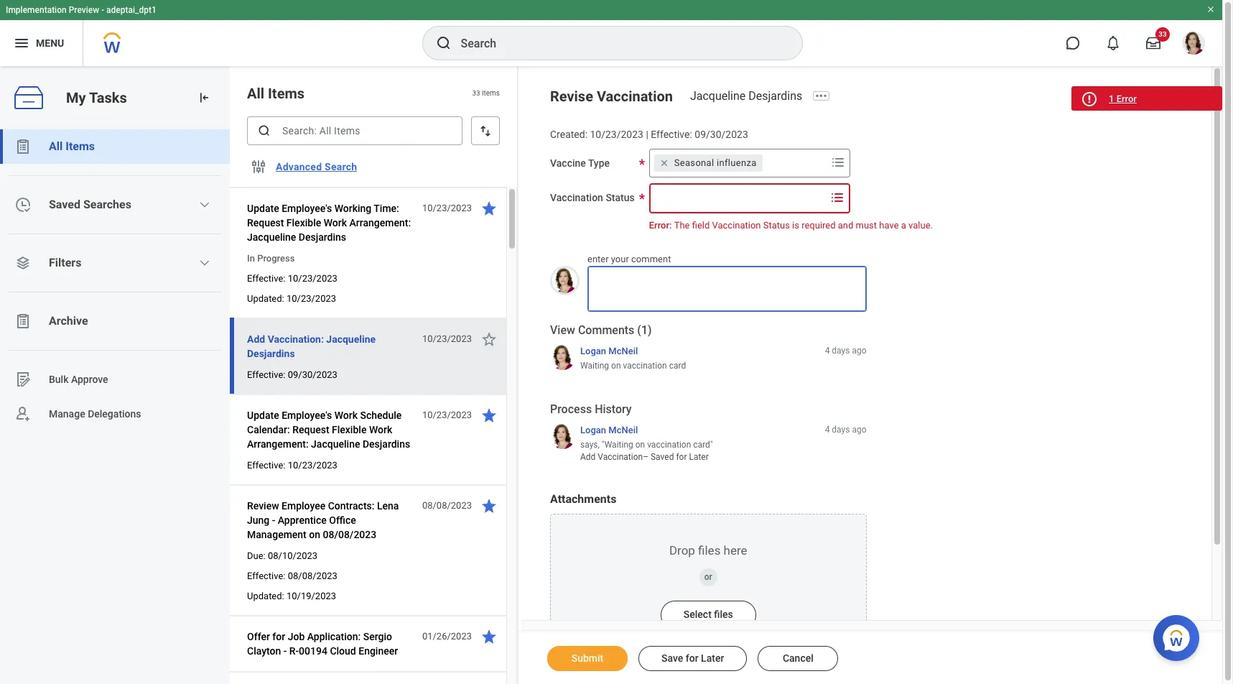 Task type: locate. For each thing, give the bounding box(es) containing it.
request inside update employee's work schedule calendar: request flexible work arrangement: jacqueline desjardins
[[293, 424, 329, 435]]

1 vertical spatial -
[[272, 514, 275, 526]]

effective: down due:
[[247, 571, 286, 581]]

10/23/2023
[[590, 129, 644, 140], [422, 203, 472, 213], [288, 273, 338, 284], [287, 293, 336, 304], [422, 333, 472, 344], [422, 410, 472, 420], [288, 460, 338, 471]]

on up "–"
[[636, 440, 645, 450]]

33 left items
[[472, 89, 480, 97]]

rename image
[[14, 371, 32, 388]]

later right save
[[701, 652, 725, 664]]

1 vertical spatial all items
[[49, 139, 95, 153]]

1 logan mcneil button from the top
[[581, 345, 638, 357]]

1 vertical spatial employee's
[[282, 410, 332, 421]]

bulk
[[49, 373, 69, 385]]

archive button
[[0, 304, 230, 338]]

later down card"
[[689, 452, 709, 462]]

jacqueline right vaccination:
[[326, 333, 376, 345]]

updated: down the effective: 08/08/2023
[[247, 591, 284, 601]]

history
[[595, 402, 632, 416]]

1 vertical spatial all
[[49, 139, 63, 153]]

effective: 10/23/2023 up employee
[[247, 460, 338, 471]]

1 vertical spatial later
[[701, 652, 725, 664]]

arrangement: down the time:
[[350, 217, 411, 228]]

1 vertical spatial 08/08/2023
[[323, 529, 377, 540]]

1 vertical spatial ago
[[852, 425, 867, 435]]

updated: down in progress
[[247, 293, 284, 304]]

vaccination left the card
[[623, 361, 667, 371]]

2 update from the top
[[247, 410, 279, 421]]

1 vertical spatial star image
[[481, 331, 498, 348]]

effective: down vaccination:
[[247, 369, 286, 380]]

1 vertical spatial logan mcneil button
[[581, 424, 638, 436]]

logan for comments
[[581, 346, 607, 356]]

saved searches
[[49, 198, 131, 211]]

0 vertical spatial -
[[101, 5, 104, 15]]

0 vertical spatial effective: 10/23/2023
[[247, 273, 338, 284]]

employee
[[282, 500, 326, 512]]

office
[[329, 514, 356, 526]]

1 clipboard image from the top
[[14, 138, 32, 155]]

1 vertical spatial mcneil
[[609, 425, 638, 435]]

2 days from the top
[[832, 425, 850, 435]]

archive
[[49, 314, 88, 328]]

0 vertical spatial clipboard image
[[14, 138, 32, 155]]

1 vertical spatial updated:
[[247, 591, 284, 601]]

0 vertical spatial add
[[247, 333, 265, 345]]

jacqueline up in progress
[[247, 231, 296, 243]]

1 vertical spatial days
[[832, 425, 850, 435]]

employee's up "calendar:"
[[282, 410, 332, 421]]

logan mcneil button up "waiting
[[581, 424, 638, 436]]

effective:
[[651, 129, 693, 140], [247, 273, 286, 284], [247, 369, 286, 380], [247, 460, 286, 471], [247, 571, 286, 581]]

updated: 10/23/2023
[[247, 293, 336, 304]]

updated: for review employee contracts: lena jung - apprentice office management on 08/08/2023
[[247, 591, 284, 601]]

2 vertical spatial star image
[[481, 497, 498, 514]]

2 logan mcneil button from the top
[[581, 424, 638, 436]]

update inside update employee's work schedule calendar: request flexible work arrangement: jacqueline desjardins
[[247, 410, 279, 421]]

for for offer for job application: sergio clayton ‎- r-00194 cloud engineer
[[273, 631, 285, 642]]

3 star image from the top
[[481, 497, 498, 514]]

0 vertical spatial 4
[[825, 346, 830, 356]]

0 vertical spatial saved
[[49, 198, 80, 211]]

mcneil up waiting on vaccination card
[[609, 346, 638, 356]]

manage delegations link
[[0, 397, 230, 431]]

add inside 'says, "waiting on vaccination card" add vaccination – saved for later'
[[581, 452, 596, 462]]

4 days ago for view comments (1)
[[825, 346, 867, 356]]

configure image
[[250, 158, 267, 175]]

1 vertical spatial request
[[293, 424, 329, 435]]

1 horizontal spatial all
[[247, 85, 264, 102]]

1 horizontal spatial all items
[[247, 85, 305, 102]]

for right save
[[686, 652, 699, 664]]

0 vertical spatial items
[[268, 85, 305, 102]]

logan inside process history region
[[581, 425, 607, 435]]

error:
[[649, 220, 672, 230]]

1 4 from the top
[[825, 346, 830, 356]]

1 horizontal spatial 09/30/2023
[[695, 129, 749, 140]]

1 horizontal spatial status
[[764, 220, 790, 230]]

0 vertical spatial updated:
[[247, 293, 284, 304]]

later inside 'says, "waiting on vaccination card" add vaccination – saved for later'
[[689, 452, 709, 462]]

status down the type
[[606, 192, 635, 203]]

effective: 10/23/2023 up the updated: 10/23/2023
[[247, 273, 338, 284]]

offer for job application: sergio clayton ‎- r-00194 cloud engineer
[[247, 631, 398, 657]]

inbox large image
[[1147, 36, 1161, 50]]

1 vertical spatial 4
[[825, 425, 830, 435]]

2 logan from the top
[[581, 425, 607, 435]]

logan up the says,
[[581, 425, 607, 435]]

0 vertical spatial 4 days ago
[[825, 346, 867, 356]]

2 effective: 10/23/2023 from the top
[[247, 460, 338, 471]]

0 vertical spatial arrangement:
[[350, 217, 411, 228]]

arrangement:
[[350, 217, 411, 228], [247, 438, 309, 450]]

0 vertical spatial ago
[[852, 346, 867, 356]]

logan
[[581, 346, 607, 356], [581, 425, 607, 435]]

1 vertical spatial 09/30/2023
[[288, 369, 338, 380]]

list containing all items
[[0, 129, 230, 431]]

preview
[[69, 5, 99, 15]]

for
[[676, 452, 687, 462], [273, 631, 285, 642], [686, 652, 699, 664]]

logan mcneil button up waiting
[[581, 345, 638, 357]]

flexible down schedule at the left bottom of page
[[332, 424, 367, 435]]

0 vertical spatial 33
[[1159, 30, 1167, 38]]

on
[[612, 361, 621, 371], [636, 440, 645, 450], [309, 529, 320, 540]]

profile logan mcneil image
[[1183, 32, 1206, 58]]

seasonal influenza element
[[675, 156, 757, 169]]

my tasks element
[[0, 66, 230, 684]]

09/30/2023 down add vaccination: jacqueline desjardins
[[288, 369, 338, 380]]

1 vertical spatial status
[[764, 220, 790, 230]]

09/30/2023 up "seasonal influenza"
[[695, 129, 749, 140]]

0 horizontal spatial status
[[606, 192, 635, 203]]

effective: 09/30/2023
[[247, 369, 338, 380]]

0 vertical spatial on
[[612, 361, 621, 371]]

1 logan from the top
[[581, 346, 607, 356]]

0 vertical spatial request
[[247, 217, 284, 228]]

add left vaccination:
[[247, 333, 265, 345]]

action bar region
[[519, 632, 1223, 684]]

1 horizontal spatial add
[[581, 452, 596, 462]]

vaccination
[[597, 88, 673, 105], [550, 192, 604, 203], [712, 220, 761, 230], [598, 452, 643, 462]]

enter your comment
[[588, 254, 671, 265]]

revise vaccination
[[550, 88, 673, 105]]

mcneil inside process history region
[[609, 425, 638, 435]]

logan mcneil up "waiting
[[581, 425, 638, 435]]

09/30/2023
[[695, 129, 749, 140], [288, 369, 338, 380]]

logan for history
[[581, 425, 607, 435]]

a
[[902, 220, 907, 230]]

request up in progress
[[247, 217, 284, 228]]

1
[[1109, 93, 1115, 104]]

1 vertical spatial arrangement:
[[247, 438, 309, 450]]

4 inside process history region
[[825, 425, 830, 435]]

search image
[[435, 34, 452, 52], [257, 124, 272, 138]]

jacqueline desjardins
[[690, 89, 803, 103]]

1 vertical spatial flexible
[[332, 424, 367, 435]]

flexible inside update employee's work schedule calendar: request flexible work arrangement: jacqueline desjardins
[[332, 424, 367, 435]]

1 vertical spatial for
[[273, 631, 285, 642]]

due:
[[247, 550, 266, 561]]

mcneil up "waiting
[[609, 425, 638, 435]]

1 horizontal spatial request
[[293, 424, 329, 435]]

vaccination inside 'says, "waiting on vaccination card" add vaccination – saved for later'
[[598, 452, 643, 462]]

desjardins inside update employee's working time: request flexible work arrangement: jacqueline desjardins
[[299, 231, 346, 243]]

1 vertical spatial vaccination
[[648, 440, 691, 450]]

2 ago from the top
[[852, 425, 867, 435]]

33 inside item list element
[[472, 89, 480, 97]]

2 star image from the top
[[481, 331, 498, 348]]

08/08/2023 down "office"
[[323, 529, 377, 540]]

logan up waiting
[[581, 346, 607, 356]]

clipboard image for all items
[[14, 138, 32, 155]]

logan mcneil button
[[581, 345, 638, 357], [581, 424, 638, 436]]

- up management
[[272, 514, 275, 526]]

work down schedule at the left bottom of page
[[369, 424, 392, 435]]

clipboard image inside archive "button"
[[14, 313, 32, 330]]

1 vertical spatial saved
[[651, 452, 674, 462]]

1 horizontal spatial 33
[[1159, 30, 1167, 38]]

comments
[[578, 323, 635, 337]]

star image
[[1083, 91, 1100, 108], [481, 407, 498, 424], [481, 628, 498, 645]]

add down the says,
[[581, 452, 596, 462]]

1 horizontal spatial saved
[[651, 452, 674, 462]]

1 vertical spatial items
[[66, 139, 95, 153]]

1 vertical spatial on
[[636, 440, 645, 450]]

0 vertical spatial later
[[689, 452, 709, 462]]

0 horizontal spatial -
[[101, 5, 104, 15]]

1 star image from the top
[[481, 200, 498, 217]]

all right transformation import icon
[[247, 85, 264, 102]]

update inside update employee's working time: request flexible work arrangement: jacqueline desjardins
[[247, 203, 279, 214]]

apprentice
[[278, 514, 327, 526]]

0 vertical spatial for
[[676, 452, 687, 462]]

for right "–"
[[676, 452, 687, 462]]

logan mcneil up waiting
[[581, 346, 638, 356]]

1 vertical spatial add
[[581, 452, 596, 462]]

request right "calendar:"
[[293, 424, 329, 435]]

0 vertical spatial days
[[832, 346, 850, 356]]

management
[[247, 529, 307, 540]]

2 4 from the top
[[825, 425, 830, 435]]

0 horizontal spatial request
[[247, 217, 284, 228]]

1 vertical spatial work
[[335, 410, 358, 421]]

request
[[247, 217, 284, 228], [293, 424, 329, 435]]

0 horizontal spatial add
[[247, 333, 265, 345]]

0 vertical spatial all
[[247, 85, 264, 102]]

saved searches button
[[0, 188, 230, 222]]

for inside 'says, "waiting on vaccination card" add vaccination – saved for later'
[[676, 452, 687, 462]]

ago for view comments (1)
[[852, 346, 867, 356]]

1 vertical spatial logan mcneil
[[581, 425, 638, 435]]

1 horizontal spatial on
[[612, 361, 621, 371]]

0 vertical spatial flexible
[[287, 217, 321, 228]]

desjardins inside update employee's work schedule calendar: request flexible work arrangement: jacqueline desjardins
[[363, 438, 410, 450]]

2 vertical spatial for
[[686, 652, 699, 664]]

4 days ago
[[825, 346, 867, 356], [825, 425, 867, 435]]

error: the field vaccination status is required and must have a value.
[[649, 220, 933, 230]]

0 vertical spatial logan mcneil
[[581, 346, 638, 356]]

my tasks
[[66, 89, 127, 106]]

add inside add vaccination: jacqueline desjardins
[[247, 333, 265, 345]]

jacqueline desjardins element
[[690, 89, 811, 103]]

select files button
[[661, 600, 756, 629]]

created:
[[550, 129, 588, 140]]

fullscreen image
[[1160, 91, 1178, 108]]

all up saved searches
[[49, 139, 63, 153]]

jung
[[247, 514, 270, 526]]

work down working
[[324, 217, 347, 228]]

00194
[[299, 645, 328, 657]]

mcneil
[[609, 346, 638, 356], [609, 425, 638, 435]]

work
[[324, 217, 347, 228], [335, 410, 358, 421], [369, 424, 392, 435]]

update down configure image
[[247, 203, 279, 214]]

vaccination down vaccine type
[[550, 192, 604, 203]]

08/08/2023 up 10/19/2023
[[288, 571, 338, 581]]

1 vertical spatial search image
[[257, 124, 272, 138]]

request inside update employee's working time: request flexible work arrangement: jacqueline desjardins
[[247, 217, 284, 228]]

0 vertical spatial all items
[[247, 85, 305, 102]]

1 vertical spatial update
[[247, 410, 279, 421]]

flexible up progress
[[287, 217, 321, 228]]

1 days from the top
[[832, 346, 850, 356]]

add vaccination: jacqueline desjardins
[[247, 333, 376, 359]]

0 horizontal spatial search image
[[257, 124, 272, 138]]

clipboard image left archive
[[14, 313, 32, 330]]

vaccination down "waiting
[[598, 452, 643, 462]]

2 clipboard image from the top
[[14, 313, 32, 330]]

0 vertical spatial star image
[[481, 200, 498, 217]]

1 vertical spatial 33
[[472, 89, 480, 97]]

notifications large image
[[1107, 36, 1121, 50]]

0 horizontal spatial flexible
[[287, 217, 321, 228]]

all inside item list element
[[247, 85, 264, 102]]

saved right "–"
[[651, 452, 674, 462]]

desjardins
[[749, 89, 803, 103], [299, 231, 346, 243], [247, 348, 295, 359], [363, 438, 410, 450]]

1 update from the top
[[247, 203, 279, 214]]

1 horizontal spatial flexible
[[332, 424, 367, 435]]

waiting
[[581, 361, 609, 371]]

clipboard image up clock check image
[[14, 138, 32, 155]]

4 days ago inside process history region
[[825, 425, 867, 435]]

1 updated: from the top
[[247, 293, 284, 304]]

clipboard image inside all items button
[[14, 138, 32, 155]]

logan mcneil button inside process history region
[[581, 424, 638, 436]]

|
[[646, 129, 649, 140]]

logan mcneil button for comments
[[581, 345, 638, 357]]

files
[[714, 608, 733, 620]]

vaccination up "–"
[[648, 440, 691, 450]]

list
[[0, 129, 230, 431]]

0 vertical spatial status
[[606, 192, 635, 203]]

- right the preview
[[101, 5, 104, 15]]

view
[[550, 323, 575, 337]]

clock check image
[[14, 196, 32, 213]]

my
[[66, 89, 86, 106]]

0 vertical spatial update
[[247, 203, 279, 214]]

clayton
[[247, 645, 281, 657]]

update up "calendar:"
[[247, 410, 279, 421]]

effective: right |
[[651, 129, 693, 140]]

2 vertical spatial work
[[369, 424, 392, 435]]

updated: for update employee's working time: request flexible work arrangement: jacqueline desjardins
[[247, 293, 284, 304]]

1 ago from the top
[[852, 346, 867, 356]]

employee's down advanced
[[282, 203, 332, 214]]

advanced search button
[[270, 152, 363, 181]]

seasonal
[[675, 157, 715, 168]]

logan mcneil inside process history region
[[581, 425, 638, 435]]

1 horizontal spatial -
[[272, 514, 275, 526]]

10/19/2023
[[287, 591, 336, 601]]

on down apprentice at the left bottom of the page
[[309, 529, 320, 540]]

exclamation image
[[1084, 94, 1095, 105]]

1 mcneil from the top
[[609, 346, 638, 356]]

save for later
[[662, 652, 725, 664]]

on inside review employee contracts: lena jung - apprentice office management on 08/08/2023
[[309, 529, 320, 540]]

2 employee's from the top
[[282, 410, 332, 421]]

arrangement: down "calendar:"
[[247, 438, 309, 450]]

2 logan mcneil from the top
[[581, 425, 638, 435]]

for inside button
[[686, 652, 699, 664]]

4
[[825, 346, 830, 356], [825, 425, 830, 435]]

0 horizontal spatial all items
[[49, 139, 95, 153]]

vaccination
[[623, 361, 667, 371], [648, 440, 691, 450]]

2 vertical spatial star image
[[481, 628, 498, 645]]

- inside "menu" banner
[[101, 5, 104, 15]]

ago inside process history region
[[852, 425, 867, 435]]

1 horizontal spatial items
[[268, 85, 305, 102]]

0 vertical spatial logan mcneil button
[[581, 345, 638, 357]]

2 mcneil from the top
[[609, 425, 638, 435]]

0 horizontal spatial arrangement:
[[247, 438, 309, 450]]

0 horizontal spatial items
[[66, 139, 95, 153]]

later
[[689, 452, 709, 462], [701, 652, 725, 664]]

the
[[674, 220, 690, 230]]

days inside process history region
[[832, 425, 850, 435]]

1 vertical spatial logan
[[581, 425, 607, 435]]

2 4 days ago from the top
[[825, 425, 867, 435]]

update for update employee's work schedule calendar: request flexible work arrangement: jacqueline desjardins
[[247, 410, 279, 421]]

33 left profile logan mcneil icon
[[1159, 30, 1167, 38]]

employee's photo (logan mcneil) image
[[550, 266, 580, 296]]

contracts:
[[328, 500, 375, 512]]

1 vertical spatial clipboard image
[[14, 313, 32, 330]]

0 horizontal spatial saved
[[49, 198, 80, 211]]

0 vertical spatial employee's
[[282, 203, 332, 214]]

33 inside 33 button
[[1159, 30, 1167, 38]]

employee's inside update employee's work schedule calendar: request flexible work arrangement: jacqueline desjardins
[[282, 410, 332, 421]]

employee's for request
[[282, 410, 332, 421]]

chevron down image
[[199, 257, 211, 269]]

1 vertical spatial star image
[[481, 407, 498, 424]]

jacqueline down schedule at the left bottom of page
[[311, 438, 360, 450]]

due: 08/10/2023
[[247, 550, 318, 561]]

engineer
[[359, 645, 398, 657]]

on right waiting
[[612, 361, 621, 371]]

1 employee's from the top
[[282, 203, 332, 214]]

status left is
[[764, 220, 790, 230]]

08/08/2023 right lena
[[422, 500, 472, 511]]

ago for process history
[[852, 425, 867, 435]]

2 vertical spatial on
[[309, 529, 320, 540]]

mcneil for history
[[609, 425, 638, 435]]

0 vertical spatial mcneil
[[609, 346, 638, 356]]

0 vertical spatial logan
[[581, 346, 607, 356]]

star image
[[481, 200, 498, 217], [481, 331, 498, 348], [481, 497, 498, 514]]

0 vertical spatial search image
[[435, 34, 452, 52]]

0 vertical spatial 09/30/2023
[[695, 129, 749, 140]]

saved right clock check image
[[49, 198, 80, 211]]

vaccination inside 'says, "waiting on vaccination card" add vaccination – saved for later'
[[648, 440, 691, 450]]

0 vertical spatial work
[[324, 217, 347, 228]]

0 horizontal spatial 09/30/2023
[[288, 369, 338, 380]]

2 updated: from the top
[[247, 591, 284, 601]]

all items inside item list element
[[247, 85, 305, 102]]

menu button
[[0, 20, 83, 66]]

0 vertical spatial star image
[[1083, 91, 1100, 108]]

value.
[[909, 220, 933, 230]]

close environment banner image
[[1207, 5, 1216, 14]]

for inside offer for job application: sergio clayton ‎- r-00194 cloud engineer
[[273, 631, 285, 642]]

1 logan mcneil from the top
[[581, 346, 638, 356]]

employee's inside update employee's working time: request flexible work arrangement: jacqueline desjardins
[[282, 203, 332, 214]]

employee's
[[282, 203, 332, 214], [282, 410, 332, 421]]

1 4 days ago from the top
[[825, 346, 867, 356]]

your
[[611, 254, 629, 265]]

1 vertical spatial 4 days ago
[[825, 425, 867, 435]]

work left schedule at the left bottom of page
[[335, 410, 358, 421]]

clipboard image
[[14, 138, 32, 155], [14, 313, 32, 330]]

attachments region
[[550, 492, 867, 659]]

1 vertical spatial effective: 10/23/2023
[[247, 460, 338, 471]]

33
[[1159, 30, 1167, 38], [472, 89, 480, 97]]

star image for review employee contracts: lena jung - apprentice office management on 08/08/2023
[[481, 497, 498, 514]]

0 horizontal spatial all
[[49, 139, 63, 153]]

for up ‎-
[[273, 631, 285, 642]]

jacqueline inside add vaccination: jacqueline desjardins
[[326, 333, 376, 345]]

flexible
[[287, 217, 321, 228], [332, 424, 367, 435]]

1 horizontal spatial arrangement:
[[350, 217, 411, 228]]

review employee contracts: lena jung - apprentice office management on 08/08/2023
[[247, 500, 399, 540]]



Task type: vqa. For each thing, say whether or not it's contained in the screenshot.
Save For Later
yes



Task type: describe. For each thing, give the bounding box(es) containing it.
01/26/2023
[[422, 631, 472, 642]]

job
[[288, 631, 305, 642]]

4 for process history
[[825, 425, 830, 435]]

update for update employee's working time: request flexible work arrangement: jacqueline desjardins
[[247, 203, 279, 214]]

flexible inside update employee's working time: request flexible work arrangement: jacqueline desjardins
[[287, 217, 321, 228]]

4 days ago for process history
[[825, 425, 867, 435]]

star image for update employee's working time: request flexible work arrangement: jacqueline desjardins
[[481, 200, 498, 217]]

cloud
[[330, 645, 356, 657]]

or
[[705, 572, 713, 582]]

desjardins inside add vaccination: jacqueline desjardins
[[247, 348, 295, 359]]

1 error
[[1109, 93, 1137, 104]]

card"
[[694, 440, 713, 450]]

- inside review employee contracts: lena jung - apprentice office management on 08/08/2023
[[272, 514, 275, 526]]

says, "waiting on vaccination card" add vaccination – saved for later
[[581, 440, 713, 462]]

review employee contracts: lena jung - apprentice office management on 08/08/2023 button
[[247, 497, 415, 543]]

implementation
[[6, 5, 67, 15]]

update employee's working time: request flexible work arrangement: jacqueline desjardins button
[[247, 200, 415, 246]]

Vaccination Status field
[[651, 185, 828, 211]]

review
[[247, 500, 279, 512]]

for for save for later
[[686, 652, 699, 664]]

x small image
[[657, 156, 672, 170]]

save
[[662, 652, 684, 664]]

jacqueline inside update employee's working time: request flexible work arrangement: jacqueline desjardins
[[247, 231, 296, 243]]

r-
[[289, 645, 299, 657]]

influenza
[[717, 157, 757, 168]]

star image for add vaccination: jacqueline desjardins
[[481, 331, 498, 348]]

user plus image
[[14, 405, 32, 423]]

attachments
[[550, 492, 617, 506]]

bulk approve link
[[0, 362, 230, 397]]

must
[[856, 220, 877, 230]]

delegations
[[88, 408, 141, 419]]

33 for 33
[[1159, 30, 1167, 38]]

2 vertical spatial 08/08/2023
[[288, 571, 338, 581]]

mcneil for comments
[[609, 346, 638, 356]]

justify image
[[13, 34, 30, 52]]

comment
[[632, 254, 671, 265]]

star image for 01/26/2023
[[481, 628, 498, 645]]

search
[[325, 161, 357, 172]]

is
[[793, 220, 800, 230]]

searches
[[83, 198, 131, 211]]

logan mcneil for history
[[581, 425, 638, 435]]

33 button
[[1138, 27, 1171, 59]]

saved inside "dropdown button"
[[49, 198, 80, 211]]

Search: All Items text field
[[247, 116, 463, 145]]

lena
[[377, 500, 399, 512]]

all inside button
[[49, 139, 63, 153]]

time:
[[374, 203, 399, 214]]

on inside 'says, "waiting on vaccination card" add vaccination – saved for later'
[[636, 440, 645, 450]]

view comments (1)
[[550, 323, 652, 337]]

vaccine type
[[550, 157, 610, 169]]

prompts image
[[829, 189, 846, 206]]

0 vertical spatial 08/08/2023
[[422, 500, 472, 511]]

effective: down in progress
[[247, 273, 286, 284]]

enter your comment text field
[[588, 266, 867, 312]]

–
[[643, 452, 649, 462]]

vaccination status
[[550, 192, 635, 203]]

says,
[[581, 440, 600, 450]]

all items inside button
[[49, 139, 95, 153]]

menu
[[36, 37, 64, 49]]

schedule
[[360, 410, 402, 421]]

jacqueline up "seasonal influenza"
[[690, 89, 746, 103]]

and
[[838, 220, 854, 230]]

clipboard image for archive
[[14, 313, 32, 330]]

transformation import image
[[197, 91, 211, 105]]

seasonal influenza
[[675, 157, 757, 168]]

days for view comments (1)
[[832, 346, 850, 356]]

08/08/2023 inside review employee contracts: lena jung - apprentice office management on 08/08/2023
[[323, 529, 377, 540]]

items inside button
[[66, 139, 95, 153]]

select
[[684, 608, 712, 620]]

1 effective: 10/23/2023 from the top
[[247, 273, 338, 284]]

logan mcneil button for history
[[581, 424, 638, 436]]

bulk approve
[[49, 373, 108, 385]]

seasonal influenza, press delete to clear value. option
[[654, 154, 763, 172]]

type
[[588, 157, 610, 169]]

offer
[[247, 631, 270, 642]]

vaccination down vaccination status field
[[712, 220, 761, 230]]

perspective image
[[14, 254, 32, 272]]

arrangement: inside update employee's working time: request flexible work arrangement: jacqueline desjardins
[[350, 217, 411, 228]]

vaccination up |
[[597, 88, 673, 105]]

created: 10/23/2023 | effective: 09/30/2023
[[550, 129, 749, 140]]

progress
[[257, 253, 295, 264]]

implementation preview -   adeptai_dpt1
[[6, 5, 157, 15]]

in
[[247, 253, 255, 264]]

cancel
[[783, 652, 814, 664]]

days for process history
[[832, 425, 850, 435]]

later inside save for later button
[[701, 652, 725, 664]]

adeptai_dpt1
[[106, 5, 157, 15]]

menu banner
[[0, 0, 1223, 66]]

4 for view comments (1)
[[825, 346, 830, 356]]

work inside update employee's working time: request flexible work arrangement: jacqueline desjardins
[[324, 217, 347, 228]]

item list element
[[230, 66, 519, 684]]

manage delegations
[[49, 408, 141, 419]]

tasks
[[89, 89, 127, 106]]

submit
[[572, 652, 604, 664]]

have
[[880, 220, 899, 230]]

filters
[[49, 256, 81, 269]]

logan mcneil for comments
[[581, 346, 638, 356]]

effective: down "calendar:"
[[247, 460, 286, 471]]

process history region
[[550, 401, 867, 468]]

star image for effective: 10/23/2023
[[481, 407, 498, 424]]

0 vertical spatial vaccination
[[623, 361, 667, 371]]

‎-
[[284, 645, 287, 657]]

arrangement: inside update employee's work schedule calendar: request flexible work arrangement: jacqueline desjardins
[[247, 438, 309, 450]]

calendar:
[[247, 424, 290, 435]]

cancel button
[[758, 646, 839, 671]]

Search Workday  search field
[[461, 27, 773, 59]]

application:
[[307, 631, 361, 642]]

submit button
[[548, 646, 628, 671]]

required
[[802, 220, 836, 230]]

saved inside 'says, "waiting on vaccination card" add vaccination – saved for later'
[[651, 452, 674, 462]]

add vaccination: jacqueline desjardins button
[[247, 331, 415, 362]]

items
[[482, 89, 500, 97]]

updated: 10/19/2023
[[247, 591, 336, 601]]

vaccination:
[[268, 333, 324, 345]]

enter
[[588, 254, 609, 265]]

jacqueline inside update employee's work schedule calendar: request flexible work arrangement: jacqueline desjardins
[[311, 438, 360, 450]]

08/10/2023
[[268, 550, 318, 561]]

error
[[1117, 93, 1137, 104]]

09/30/2023 inside item list element
[[288, 369, 338, 380]]

"waiting
[[602, 440, 634, 450]]

process history
[[550, 402, 632, 416]]

items inside item list element
[[268, 85, 305, 102]]

advanced
[[276, 161, 322, 172]]

all items button
[[0, 129, 230, 164]]

chevron down image
[[199, 199, 211, 211]]

sort image
[[479, 124, 493, 138]]

33 items
[[472, 89, 500, 97]]

employee's for flexible
[[282, 203, 332, 214]]

(1)
[[638, 323, 652, 337]]

prompts image
[[830, 154, 847, 171]]

effective: 08/08/2023
[[247, 571, 338, 581]]

33 for 33 items
[[472, 89, 480, 97]]

approve
[[71, 373, 108, 385]]

1 horizontal spatial search image
[[435, 34, 452, 52]]



